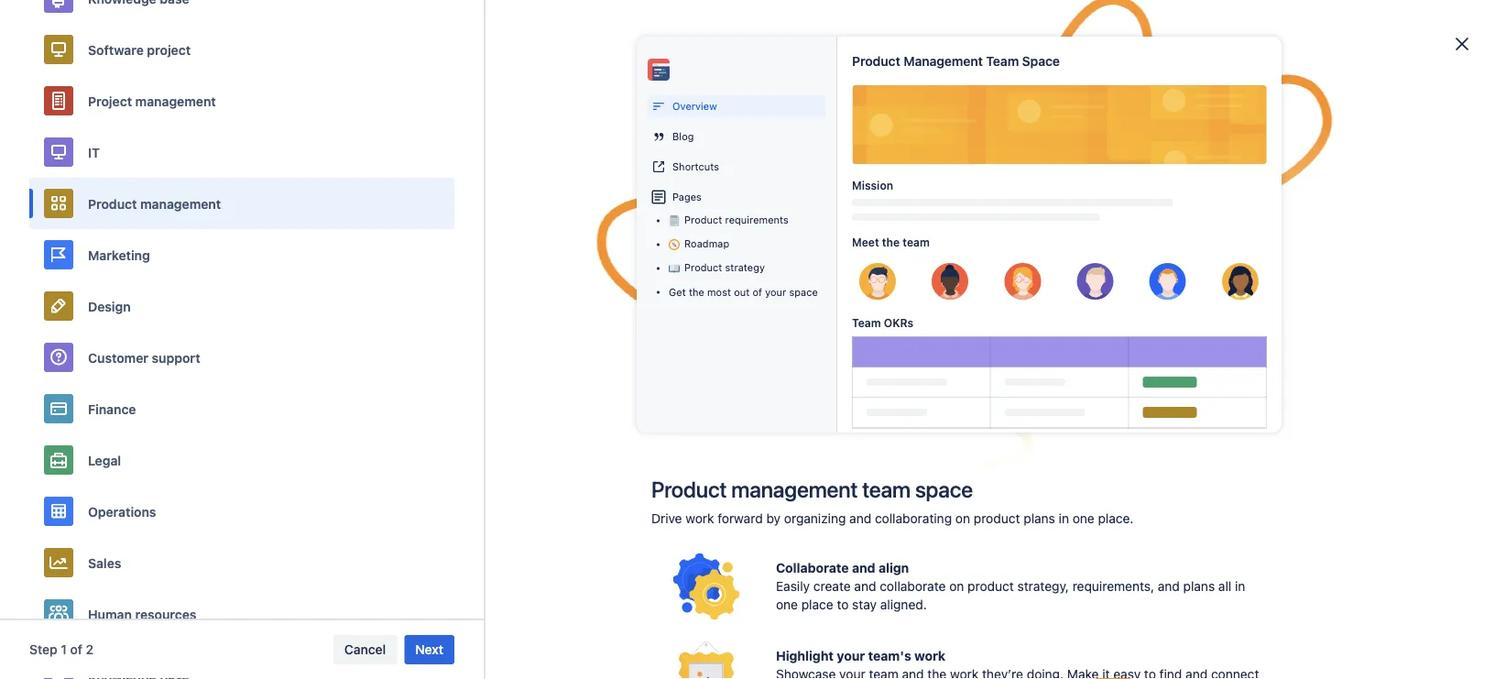 Task type: vqa. For each thing, say whether or not it's contained in the screenshot.
Move
no



Task type: describe. For each thing, give the bounding box(es) containing it.
all spaces region
[[333, 328, 1174, 679]]

collaborating
[[875, 511, 952, 526]]

first
[[540, 246, 563, 261]]

to
[[837, 597, 849, 612]]

jhgcxhj link
[[672, 173, 834, 289]]

collaborate
[[880, 579, 946, 594]]

aligned.
[[881, 597, 927, 612]]

archived button
[[1111, 396, 1174, 420]]

work inside product management team space drive work forward by organizing and collaborating on product plans in one place.
[[686, 511, 714, 526]]

Filter by title field
[[354, 394, 510, 420]]

1 vertical spatial team
[[852, 316, 881, 329]]

any
[[779, 653, 814, 679]]

meet
[[852, 236, 879, 248]]

all
[[1219, 579, 1232, 594]]

highlight
[[776, 648, 834, 664]]

my first space
[[519, 246, 602, 261]]

team's
[[868, 648, 912, 664]]

product management team space
[[852, 53, 1060, 68]]

product inside collaborate and align easily create and collaborate on product strategy, requirements, and plans all in one place to stay aligned.
[[968, 579, 1014, 594]]

close image
[[1452, 33, 1474, 55]]

product for product strategy
[[685, 262, 723, 274]]

human resources button
[[29, 588, 455, 640]]

software
[[88, 42, 144, 57]]

:notepad_spiral: image
[[669, 215, 680, 226]]

one for easily
[[776, 597, 798, 612]]

finance button
[[29, 383, 455, 434]]

pages
[[673, 191, 702, 203]]

product requirements
[[685, 214, 789, 226]]

most
[[707, 286, 731, 298]]

marketing
[[88, 247, 150, 262]]

space
[[1022, 53, 1060, 68]]

highlight your team's work
[[776, 648, 946, 664]]

:compass: image
[[669, 239, 680, 250]]

in for align
[[1235, 579, 1246, 594]]

plans inside product management team space drive work forward by organizing and collaborating on product plans in one place.
[[1024, 511, 1056, 526]]

management for product management
[[140, 196, 221, 211]]

personal button
[[1044, 396, 1107, 420]]

we
[[620, 653, 651, 679]]

finance
[[88, 401, 136, 416]]

forward
[[718, 511, 763, 526]]

create link
[[706, 11, 769, 40]]

1 vertical spatial your
[[837, 648, 865, 664]]

and up stay
[[855, 579, 877, 594]]

step 1 of 2
[[29, 642, 94, 657]]

operations button
[[29, 486, 455, 537]]

it
[[88, 145, 100, 160]]

support
[[152, 350, 200, 365]]

sales button
[[29, 537, 455, 588]]

space inside product management team space drive work forward by organizing and collaborating on product plans in one place.
[[915, 477, 973, 502]]

product management team space dialog
[[0, 0, 1507, 679]]

product inside product management team space drive work forward by organizing and collaborating on product plans in one place.
[[974, 511, 1020, 526]]

a
[[1116, 84, 1123, 99]]

create a space button
[[1061, 77, 1174, 106]]

create for create
[[717, 17, 758, 33]]

space inside popup button
[[1127, 84, 1163, 99]]

get
[[669, 286, 686, 298]]

broken magnifying glass image
[[692, 459, 815, 625]]

project
[[147, 42, 191, 57]]

project management
[[88, 93, 216, 108]]

spaces
[[818, 653, 887, 679]]

we couldn't find any spaces
[[620, 653, 887, 679]]

1
[[61, 642, 67, 657]]

watching button
[[837, 396, 904, 420]]

management for project management
[[135, 93, 216, 108]]

my
[[519, 246, 536, 261]]

product for product requirements
[[685, 214, 723, 226]]

stay
[[852, 597, 877, 612]]

people
[[643, 17, 684, 33]]

and right requirements,
[[1158, 579, 1180, 594]]

product management team space drive work forward by organizing and collaborating on product plans in one place.
[[652, 477, 1134, 526]]

next button
[[404, 635, 455, 664]]

okrs
[[884, 316, 914, 329]]

space right out
[[789, 286, 818, 298]]

the for team
[[882, 236, 900, 248]]

product for product management team space drive work forward by organizing and collaborating on product plans in one place.
[[652, 477, 727, 502]]

shortcuts
[[673, 161, 719, 172]]

giulia masi, starred image
[[349, 196, 386, 233]]

legal
[[88, 452, 121, 468]]

human
[[88, 606, 132, 622]]

plans inside collaborate and align easily create and collaborate on product strategy, requirements, and plans all in one place to stay aligned.
[[1184, 579, 1215, 594]]

create a space
[[1072, 84, 1163, 99]]

requirements,
[[1073, 579, 1155, 594]]

place.
[[1098, 511, 1134, 526]]

drive
[[652, 511, 682, 526]]

1 vertical spatial of
[[70, 642, 82, 657]]

software project button
[[29, 24, 455, 75]]

global element
[[11, 0, 1155, 51]]

couldn't
[[656, 653, 733, 679]]

and inside product management team space drive work forward by organizing and collaborating on product plans in one place.
[[850, 511, 872, 526]]

strategy
[[725, 262, 765, 274]]

collaborate
[[776, 560, 849, 576]]

software project
[[88, 42, 191, 57]]

team okrs
[[852, 316, 914, 329]]

space inside region
[[567, 246, 602, 261]]

find
[[738, 653, 775, 679]]

customer
[[88, 350, 149, 365]]

invite
[[607, 17, 640, 33]]

roadmap
[[685, 238, 730, 250]]



Task type: locate. For each thing, give the bounding box(es) containing it.
in inside product management team space drive work forward by organizing and collaborating on product plans in one place.
[[1059, 511, 1069, 526]]

space right the first
[[567, 246, 602, 261]]

one down easily
[[776, 597, 798, 612]]

space up collaborating
[[915, 477, 973, 502]]

in inside collaborate and align easily create and collaborate on product strategy, requirements, and plans all in one place to stay aligned.
[[1235, 579, 1246, 594]]

space
[[1127, 84, 1163, 99], [567, 246, 602, 261], [789, 286, 818, 298], [915, 477, 973, 502]]

and right organizing
[[850, 511, 872, 526]]

of right out
[[753, 286, 762, 298]]

customer support
[[88, 350, 200, 365]]

0 vertical spatial on
[[956, 511, 971, 526]]

1 horizontal spatial create
[[1072, 84, 1113, 99]]

place
[[802, 597, 834, 612]]

create inside global element
[[717, 17, 758, 33]]

0 vertical spatial plans
[[1024, 511, 1056, 526]]

0 vertical spatial one
[[1073, 511, 1095, 526]]

create for create a space
[[1072, 84, 1113, 99]]

0 horizontal spatial your
[[765, 286, 787, 298]]

team for the
[[903, 236, 930, 248]]

align
[[879, 560, 909, 576]]

product management
[[88, 196, 221, 211]]

confluence image
[[48, 14, 156, 36], [48, 14, 156, 36]]

team up collaborating
[[863, 477, 911, 502]]

space right the a
[[1127, 84, 1163, 99]]

out
[[734, 286, 750, 298]]

1 vertical spatial create
[[1072, 84, 1113, 99]]

the for most
[[689, 286, 705, 298]]

cancel button
[[333, 635, 397, 664]]

your left team's
[[837, 648, 865, 664]]

0 horizontal spatial create
[[717, 17, 758, 33]]

product up roadmap
[[685, 214, 723, 226]]

product up 'drive'
[[652, 477, 727, 502]]

management inside the project management button
[[135, 93, 216, 108]]

:compass: image
[[669, 239, 680, 250]]

starred
[[915, 401, 956, 415]]

collaborate and align easily create and collaborate on product strategy, requirements, and plans all in one place to stay aligned.
[[776, 560, 1246, 612]]

invite people button
[[596, 11, 695, 40]]

management for product management team space drive work forward by organizing and collaborating on product plans in one place.
[[731, 477, 858, 502]]

product
[[852, 53, 901, 68], [88, 196, 137, 211], [685, 214, 723, 226], [685, 262, 723, 274], [652, 477, 727, 502]]

banner
[[0, 0, 1507, 51]]

0 vertical spatial team
[[903, 236, 930, 248]]

1 vertical spatial the
[[689, 286, 705, 298]]

0 vertical spatial create
[[717, 17, 758, 33]]

project management button
[[29, 75, 455, 126]]

human resources
[[88, 606, 197, 622]]

customer support button
[[29, 332, 455, 383]]

team left space
[[986, 53, 1019, 68]]

0 horizontal spatial one
[[776, 597, 798, 612]]

your spaces region
[[333, 137, 1174, 303]]

plans left all
[[1184, 579, 1215, 594]]

plans up the strategy,
[[1024, 511, 1056, 526]]

1 vertical spatial one
[[776, 597, 798, 612]]

0 vertical spatial of
[[753, 286, 762, 298]]

team
[[986, 53, 1019, 68], [852, 316, 881, 329]]

product strategy
[[685, 262, 765, 274]]

:book: image
[[669, 263, 680, 274]]

resources
[[135, 606, 197, 622]]

0 horizontal spatial of
[[70, 642, 82, 657]]

one inside product management team space drive work forward by organizing and collaborating on product plans in one place.
[[1073, 511, 1095, 526]]

home link
[[178, 11, 225, 40]]

product left 'management'
[[852, 53, 901, 68]]

0 vertical spatial your
[[765, 286, 787, 298]]

work right team's
[[915, 648, 946, 664]]

management inside product management team space drive work forward by organizing and collaborating on product plans in one place.
[[731, 477, 858, 502]]

on right collaborating
[[956, 511, 971, 526]]

product up collaborate and align easily create and collaborate on product strategy, requirements, and plans all in one place to stay aligned.
[[974, 511, 1020, 526]]

one for space
[[1073, 511, 1095, 526]]

overview
[[673, 100, 717, 112]]

my first space link
[[503, 173, 665, 289]]

team left okrs at the top of the page
[[852, 316, 881, 329]]

management
[[904, 53, 983, 68]]

marketing button
[[29, 229, 455, 280]]

project
[[88, 93, 132, 108]]

product down jhgcxhj
[[685, 262, 723, 274]]

mission
[[852, 179, 894, 192]]

:notepad_spiral: image
[[669, 215, 680, 226]]

1 horizontal spatial one
[[1073, 511, 1095, 526]]

blog
[[673, 130, 694, 142]]

your
[[765, 286, 787, 298], [837, 648, 865, 664]]

meet the team
[[852, 236, 930, 248]]

legal button
[[29, 434, 455, 486]]

1 vertical spatial on
[[950, 579, 964, 594]]

banner containing home
[[0, 0, 1507, 51]]

product inside product management team space drive work forward by organizing and collaborating on product plans in one place.
[[652, 477, 727, 502]]

one left place.
[[1073, 511, 1095, 526]]

on inside product management team space drive work forward by organizing and collaborating on product plans in one place.
[[956, 511, 971, 526]]

0 vertical spatial in
[[1059, 511, 1069, 526]]

cancel
[[344, 642, 386, 657]]

1 horizontal spatial team
[[986, 53, 1019, 68]]

:book: image
[[669, 263, 680, 274]]

the right meet
[[882, 236, 900, 248]]

design button
[[29, 280, 455, 332]]

requirements
[[725, 214, 789, 226]]

the
[[882, 236, 900, 248], [689, 286, 705, 298]]

2 vertical spatial management
[[731, 477, 858, 502]]

product for product management team space
[[852, 53, 901, 68]]

product inside button
[[88, 196, 137, 211]]

0 vertical spatial work
[[686, 511, 714, 526]]

1 vertical spatial product
[[968, 579, 1014, 594]]

1 horizontal spatial the
[[882, 236, 900, 248]]

in right all
[[1235, 579, 1246, 594]]

product up marketing
[[88, 196, 137, 211]]

archived
[[1118, 401, 1167, 415]]

1 horizontal spatial of
[[753, 286, 762, 298]]

1 horizontal spatial your
[[837, 648, 865, 664]]

product for product management
[[88, 196, 137, 211]]

product left the strategy,
[[968, 579, 1014, 594]]

and
[[850, 511, 872, 526], [852, 560, 876, 576], [855, 579, 877, 594], [1158, 579, 1180, 594]]

1 vertical spatial team
[[863, 477, 911, 502]]

Search field
[[1158, 11, 1342, 40]]

easily
[[776, 579, 810, 594]]

one
[[1073, 511, 1095, 526], [776, 597, 798, 612]]

team inside product management team space drive work forward by organizing and collaborating on product plans in one place.
[[863, 477, 911, 502]]

0 horizontal spatial in
[[1059, 511, 1069, 526]]

of right 1
[[70, 642, 82, 657]]

management
[[135, 93, 216, 108], [140, 196, 221, 211], [731, 477, 858, 502]]

get the most out of your space
[[669, 286, 818, 298]]

on
[[956, 511, 971, 526], [950, 579, 964, 594]]

management inside the product management button
[[140, 196, 221, 211]]

invite people
[[607, 17, 684, 33]]

watching
[[844, 401, 896, 415]]

work right 'drive'
[[686, 511, 714, 526]]

0 horizontal spatial the
[[689, 286, 705, 298]]

management up organizing
[[731, 477, 858, 502]]

1 vertical spatial in
[[1235, 579, 1246, 594]]

it button
[[29, 126, 455, 178]]

in for team
[[1059, 511, 1069, 526]]

organizing
[[784, 511, 846, 526]]

starred button
[[907, 396, 963, 420]]

create inside popup button
[[1072, 84, 1113, 99]]

design
[[88, 299, 131, 314]]

sales
[[88, 555, 121, 570]]

product management button
[[29, 178, 455, 229]]

1 horizontal spatial work
[[915, 648, 946, 664]]

in
[[1059, 511, 1069, 526], [1235, 579, 1246, 594]]

search image
[[1166, 18, 1180, 33]]

0 horizontal spatial team
[[852, 316, 881, 329]]

on inside collaborate and align easily create and collaborate on product strategy, requirements, and plans all in one place to stay aligned.
[[950, 579, 964, 594]]

your right out
[[765, 286, 787, 298]]

and left 'align'
[[852, 560, 876, 576]]

one inside collaborate and align easily create and collaborate on product strategy, requirements, and plans all in one place to stay aligned.
[[776, 597, 798, 612]]

strategy,
[[1018, 579, 1069, 594]]

next
[[415, 642, 444, 657]]

on right collaborate
[[950, 579, 964, 594]]

jhgcxhj
[[688, 246, 730, 261]]

open image
[[621, 396, 643, 418]]

0 horizontal spatial plans
[[1024, 511, 1056, 526]]

1 vertical spatial plans
[[1184, 579, 1215, 594]]

2
[[86, 642, 94, 657]]

0 horizontal spatial work
[[686, 511, 714, 526]]

communal
[[974, 401, 1033, 415]]

1 horizontal spatial in
[[1235, 579, 1246, 594]]

0 vertical spatial product
[[974, 511, 1020, 526]]

team for management
[[863, 477, 911, 502]]

the right get
[[689, 286, 705, 298]]

plans
[[1024, 511, 1056, 526], [1184, 579, 1215, 594]]

starred image
[[629, 220, 651, 242]]

1 vertical spatial management
[[140, 196, 221, 211]]

operations
[[88, 504, 156, 519]]

create
[[814, 579, 851, 594]]

team
[[903, 236, 930, 248], [863, 477, 911, 502]]

in left place.
[[1059, 511, 1069, 526]]

team right meet
[[903, 236, 930, 248]]

management down it button
[[140, 196, 221, 211]]

1 horizontal spatial plans
[[1184, 579, 1215, 594]]

personal
[[1052, 401, 1100, 415]]

management down project
[[135, 93, 216, 108]]

1 vertical spatial work
[[915, 648, 946, 664]]

0 vertical spatial team
[[986, 53, 1019, 68]]

0 vertical spatial management
[[135, 93, 216, 108]]

create left the a
[[1072, 84, 1113, 99]]

create right people
[[717, 17, 758, 33]]

of
[[753, 286, 762, 298], [70, 642, 82, 657]]

0 vertical spatial the
[[882, 236, 900, 248]]



